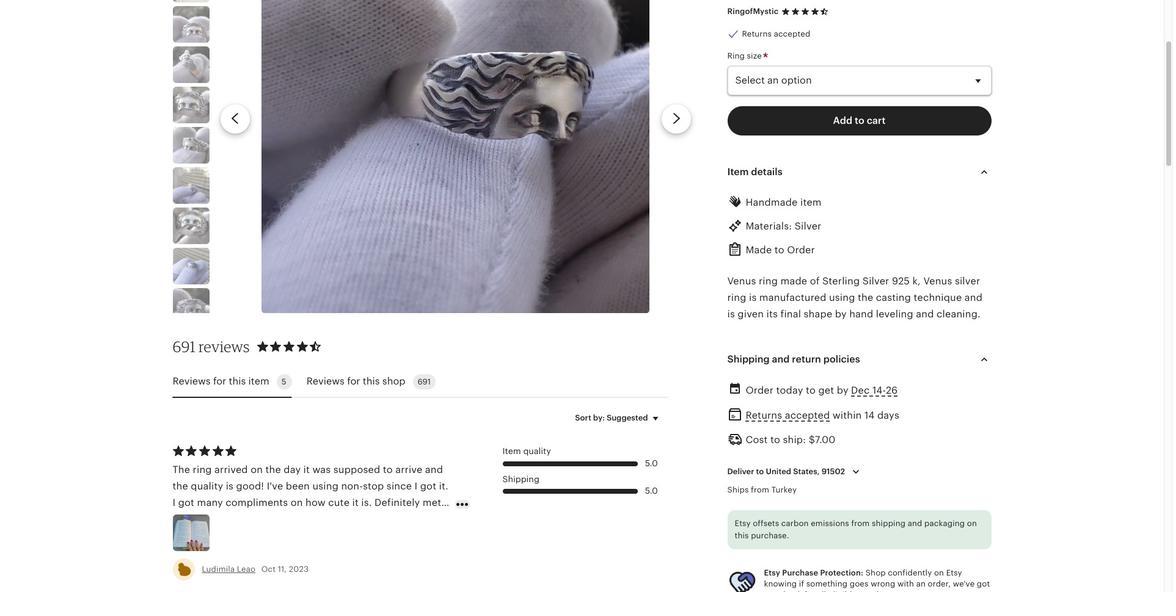 Task type: vqa. For each thing, say whether or not it's contained in the screenshot.
Registry
no



Task type: describe. For each thing, give the bounding box(es) containing it.
item for item details
[[727, 166, 749, 178]]

today
[[776, 385, 803, 396]]

on up good!
[[251, 464, 263, 476]]

ludimila
[[202, 565, 235, 574]]

and down silver
[[965, 292, 983, 304]]

day
[[284, 464, 301, 476]]

arrived
[[215, 464, 248, 476]]

1 vertical spatial by
[[837, 385, 848, 396]]

ring for the ring arrived on the day it was supposed to arrive and the quality is good! i've been using non-stop since i got it. i got many compliments on how cute it is. definitely met my expectations and matched the description.
[[193, 464, 212, 476]]

2 venus from the left
[[923, 276, 952, 287]]

supposed
[[333, 464, 380, 476]]

to for united
[[756, 467, 764, 477]]

within
[[833, 410, 862, 421]]

an
[[916, 580, 926, 589]]

carbon
[[781, 520, 809, 529]]

add to cart
[[833, 115, 886, 126]]

knowing
[[764, 580, 797, 589]]

to for cart
[[855, 115, 864, 126]]

5.0 for item quality
[[645, 459, 658, 468]]

ring for venus ring made of sterling silver 925 k, venus silver ring is manufactured using the casting technique and is given its final shape by hand leveling and cleaning.
[[759, 276, 778, 287]]

reviews for this shop
[[307, 376, 405, 388]]

accepted for returns accepted within 14 days
[[785, 410, 830, 421]]

item quality
[[503, 447, 551, 456]]

ring size
[[727, 52, 764, 61]]

0 vertical spatial is
[[749, 292, 757, 304]]

back
[[784, 591, 802, 593]]

the ring arrived on the day it was supposed to arrive and the quality is good! i've been using non-stop since i got it. i got many compliments on how cute it is. definitely met my expectations and matched the description.
[[173, 464, 448, 525]]

returns accepted
[[742, 29, 810, 39]]

14
[[865, 410, 875, 421]]

2 mythological jewelry, on sale, %70 discount venus de milo ring image from the top
[[173, 208, 209, 244]]

11,
[[278, 565, 287, 574]]

by inside venus ring made of sterling silver 925 k, venus silver ring is manufactured using the casting technique and is given its final shape by hand leveling and cleaning.
[[835, 309, 847, 320]]

shipping and return policies button
[[716, 345, 1002, 374]]

and inside etsy offsets carbon emissions from shipping and packaging on this purchase.
[[908, 520, 922, 529]]

returns accepted within 14 days
[[746, 410, 899, 421]]

add to cart button
[[727, 106, 991, 135]]

ships from turkey
[[727, 486, 797, 495]]

something
[[806, 580, 848, 589]]

0 horizontal spatial got
[[178, 497, 194, 509]]

your
[[764, 591, 781, 593]]

the
[[173, 464, 190, 476]]

sterling
[[822, 276, 860, 287]]

on inside shop confidently on etsy knowing if something goes wrong with an order, we've got your back for all eligible purchases —
[[934, 569, 944, 578]]

we've
[[953, 580, 975, 589]]

ring
[[727, 52, 745, 61]]

its
[[767, 309, 778, 320]]

1 mythological jewelry, on sale, %70 discount venus de milo ring image from the top
[[173, 167, 209, 204]]

0 vertical spatial quality
[[523, 447, 551, 456]]

0 horizontal spatial order
[[746, 385, 774, 396]]

deliver
[[727, 467, 754, 477]]

sort
[[575, 414, 591, 423]]

since
[[387, 481, 412, 492]]

1 horizontal spatial order
[[787, 244, 815, 256]]

order,
[[928, 580, 951, 589]]

leao
[[237, 565, 255, 574]]

many
[[197, 497, 223, 509]]

and inside dropdown button
[[772, 354, 790, 365]]

view details of this review photo by ludimila leao image
[[173, 515, 209, 552]]

and down technique
[[916, 309, 934, 320]]

sort by: suggested button
[[566, 406, 672, 431]]

i've
[[267, 481, 283, 492]]

materials:
[[746, 220, 792, 232]]

3 venus ring, goddess venus silver ring image from the top
[[173, 248, 209, 285]]

made
[[781, 276, 807, 287]]

this inside etsy offsets carbon emissions from shipping and packaging on this purchase.
[[735, 532, 749, 541]]

0 vertical spatial item
[[800, 196, 822, 208]]

reviews for reviews for this item
[[173, 376, 211, 388]]

1 vertical spatial it
[[352, 497, 359, 509]]

shipping for shipping
[[503, 474, 539, 484]]

ships
[[727, 486, 749, 495]]

ludimila leao oct 11, 2023
[[202, 565, 309, 574]]

for for item
[[213, 376, 226, 388]]

shipping and return policies
[[727, 354, 860, 365]]

order today to get by dec 14-26
[[746, 385, 898, 396]]

925
[[892, 276, 910, 287]]

size
[[747, 52, 762, 61]]

this for item
[[229, 376, 246, 388]]

item details
[[727, 166, 782, 178]]

691 reviews
[[173, 338, 250, 356]]

shop confidently on etsy knowing if something goes wrong with an order, we've got your back for all eligible purchases —
[[764, 569, 990, 593]]

0 vertical spatial it
[[303, 464, 310, 476]]

venus ring, goddess venus silver ring, mythological jewelry, on sale image
[[173, 87, 209, 123]]

1 vertical spatial ring
[[727, 292, 746, 304]]

this for shop
[[363, 376, 380, 388]]

cost
[[746, 434, 768, 446]]

to left "get"
[[806, 385, 816, 396]]

packaging
[[924, 520, 965, 529]]

is.
[[361, 497, 372, 509]]

venus ring goddess venus silver ring mythological jewelry image 2 image
[[173, 6, 209, 43]]

emissions
[[811, 520, 849, 529]]

sort by: suggested
[[575, 414, 648, 423]]

0 horizontal spatial i
[[173, 497, 176, 509]]

is inside the ring arrived on the day it was supposed to arrive and the quality is good! i've been using non-stop since i got it. i got many compliments on how cute it is. definitely met my expectations and matched the description.
[[226, 481, 233, 492]]

turkey
[[771, 486, 797, 495]]

691 for 691 reviews
[[173, 338, 195, 356]]

matched
[[275, 514, 317, 525]]

non-
[[341, 481, 363, 492]]

of
[[810, 276, 820, 287]]

returns accepted button
[[746, 407, 830, 425]]

etsy for etsy offsets carbon emissions from shipping and packaging on this purchase.
[[735, 520, 751, 529]]

on inside etsy offsets carbon emissions from shipping and packaging on this purchase.
[[967, 520, 977, 529]]

been
[[286, 481, 310, 492]]

cute
[[328, 497, 350, 509]]

goes
[[850, 580, 869, 589]]

venus ring made of sterling silver 925 k, venus silver ring is manufactured using the casting technique and is given its final shape by hand leveling and cleaning.
[[727, 276, 983, 320]]

made to order
[[746, 244, 815, 256]]

quality inside the ring arrived on the day it was supposed to arrive and the quality is good! i've been using non-stop since i got it. i got many compliments on how cute it is. definitely met my expectations and matched the description.
[[191, 481, 223, 492]]

description.
[[338, 514, 395, 525]]

casting
[[876, 292, 911, 304]]

reviews
[[199, 338, 250, 356]]



Task type: locate. For each thing, give the bounding box(es) containing it.
1 horizontal spatial item
[[727, 166, 749, 178]]

protection:
[[820, 569, 863, 578]]

i right 'since'
[[415, 481, 418, 492]]

1 5.0 from the top
[[645, 459, 658, 468]]

offsets
[[753, 520, 779, 529]]

1 horizontal spatial got
[[420, 481, 436, 492]]

policies
[[823, 354, 860, 365]]

manufactured
[[759, 292, 826, 304]]

1 vertical spatial from
[[851, 520, 870, 529]]

tab list containing reviews for this item
[[173, 367, 668, 398]]

14-
[[872, 385, 886, 396]]

1 horizontal spatial venus
[[923, 276, 952, 287]]

0 vertical spatial mythological jewelry, on sale, %70 discount venus de milo ring image
[[173, 167, 209, 204]]

wrong
[[871, 580, 895, 589]]

got right we've
[[977, 580, 990, 589]]

this left purchase.
[[735, 532, 749, 541]]

using inside venus ring made of sterling silver 925 k, venus silver ring is manufactured using the casting technique and is given its final shape by hand leveling and cleaning.
[[829, 292, 855, 304]]

1 horizontal spatial from
[[851, 520, 870, 529]]

1 vertical spatial using
[[312, 481, 339, 492]]

0 horizontal spatial from
[[751, 486, 769, 495]]

final
[[781, 309, 801, 320]]

691 right shop
[[418, 378, 431, 387]]

0 vertical spatial 691
[[173, 338, 195, 356]]

silver
[[955, 276, 980, 287]]

1 vertical spatial mythological jewelry, on sale, %70 discount venus de milo ring image
[[173, 208, 209, 244]]

got inside shop confidently on etsy knowing if something goes wrong with an order, we've got your back for all eligible purchases —
[[977, 580, 990, 589]]

order down materials: silver
[[787, 244, 815, 256]]

returns up cost
[[746, 410, 782, 421]]

technique
[[914, 292, 962, 304]]

given
[[738, 309, 764, 320]]

1 horizontal spatial i
[[415, 481, 418, 492]]

get
[[818, 385, 834, 396]]

0 horizontal spatial silver
[[795, 220, 821, 232]]

2 horizontal spatial this
[[735, 532, 749, 541]]

2 horizontal spatial for
[[804, 591, 815, 593]]

expectations
[[190, 514, 251, 525]]

for
[[213, 376, 226, 388], [347, 376, 360, 388], [804, 591, 815, 593]]

venus ring, goddess venus silver ring image up venus ring, goddess venus silver ring, mythological jewelry, on sale image
[[173, 46, 209, 83]]

shipping down the item quality
[[503, 474, 539, 484]]

confidently
[[888, 569, 932, 578]]

0 vertical spatial using
[[829, 292, 855, 304]]

it left is.
[[352, 497, 359, 509]]

venus up technique
[[923, 276, 952, 287]]

definitely
[[375, 497, 420, 509]]

the down how
[[319, 514, 335, 525]]

returns for returns accepted
[[742, 29, 772, 39]]

shipping inside 'shipping and return policies' dropdown button
[[727, 354, 770, 365]]

accepted down ringofmystic link
[[774, 29, 810, 39]]

venus ring, goddess venus silver ring image down venus ring, goddess venus silver ring, mythological jewelry, on sale image
[[173, 127, 209, 164]]

the inside venus ring made of sterling silver 925 k, venus silver ring is manufactured using the casting technique and is given its final shape by hand leveling and cleaning.
[[858, 292, 873, 304]]

1 reviews from the left
[[173, 376, 211, 388]]

with
[[898, 580, 914, 589]]

2 vertical spatial is
[[226, 481, 233, 492]]

1 vertical spatial item
[[248, 376, 269, 388]]

venus ring, goddess venus silver ring image
[[173, 46, 209, 83], [173, 127, 209, 164], [173, 248, 209, 285]]

1 vertical spatial accepted
[[785, 410, 830, 421]]

states,
[[793, 467, 820, 477]]

to for order
[[775, 244, 784, 256]]

handmade
[[746, 196, 798, 208]]

shape
[[804, 309, 832, 320]]

tab list
[[173, 367, 668, 398]]

to right cost
[[770, 434, 780, 446]]

returns up size
[[742, 29, 772, 39]]

item left 5
[[248, 376, 269, 388]]

from
[[751, 486, 769, 495], [851, 520, 870, 529]]

reviews down 691 reviews
[[173, 376, 211, 388]]

1 vertical spatial got
[[178, 497, 194, 509]]

1 vertical spatial 691
[[418, 378, 431, 387]]

to left cart
[[855, 115, 864, 126]]

is left given
[[727, 309, 735, 320]]

shop
[[866, 569, 886, 578]]

0 horizontal spatial ring
[[193, 464, 212, 476]]

0 vertical spatial ring
[[759, 276, 778, 287]]

by
[[835, 309, 847, 320], [837, 385, 848, 396]]

using down sterling
[[829, 292, 855, 304]]

met
[[423, 497, 441, 509]]

details
[[751, 166, 782, 178]]

2 vertical spatial ring
[[193, 464, 212, 476]]

silver down handmade item
[[795, 220, 821, 232]]

for left shop
[[347, 376, 360, 388]]

leveling
[[876, 309, 913, 320]]

all
[[817, 591, 826, 593]]

1 horizontal spatial item
[[800, 196, 822, 208]]

add
[[833, 115, 852, 126]]

ludimila leao link
[[202, 565, 255, 574]]

eligible
[[828, 591, 857, 593]]

from inside etsy offsets carbon emissions from shipping and packaging on this purchase.
[[851, 520, 870, 529]]

shipping down given
[[727, 354, 770, 365]]

ring right the
[[193, 464, 212, 476]]

0 horizontal spatial item
[[248, 376, 269, 388]]

1 horizontal spatial is
[[727, 309, 735, 320]]

0 vertical spatial from
[[751, 486, 769, 495]]

2 horizontal spatial got
[[977, 580, 990, 589]]

i up my
[[173, 497, 176, 509]]

item inside tab list
[[248, 376, 269, 388]]

made
[[746, 244, 772, 256]]

1 vertical spatial 5.0
[[645, 487, 658, 496]]

venus ring goddess venus silver ring mythological jewelry image 9 image
[[173, 288, 209, 325]]

order left today
[[746, 385, 774, 396]]

shipping
[[727, 354, 770, 365], [503, 474, 539, 484]]

to
[[855, 115, 864, 126], [775, 244, 784, 256], [806, 385, 816, 396], [770, 434, 780, 446], [383, 464, 393, 476], [756, 467, 764, 477]]

deliver to united states, 91502 button
[[718, 460, 873, 485]]

on down been
[[291, 497, 303, 509]]

0 horizontal spatial 691
[[173, 338, 195, 356]]

2 horizontal spatial is
[[749, 292, 757, 304]]

silver up casting
[[863, 276, 889, 287]]

for left all on the right
[[804, 591, 815, 593]]

from left shipping
[[851, 520, 870, 529]]

etsy left offsets
[[735, 520, 751, 529]]

item details button
[[716, 157, 1002, 187]]

is
[[749, 292, 757, 304], [727, 309, 735, 320], [226, 481, 233, 492]]

1 venus from the left
[[727, 276, 756, 287]]

item up materials: silver
[[800, 196, 822, 208]]

handmade item
[[746, 196, 822, 208]]

hand
[[849, 309, 873, 320]]

2 5.0 from the top
[[645, 487, 658, 496]]

etsy up the knowing
[[764, 569, 780, 578]]

1 horizontal spatial this
[[363, 376, 380, 388]]

returns for returns accepted within 14 days
[[746, 410, 782, 421]]

this down the reviews
[[229, 376, 246, 388]]

$
[[809, 434, 815, 446]]

purchase.
[[751, 532, 789, 541]]

etsy inside shop confidently on etsy knowing if something goes wrong with an order, we've got your back for all eligible purchases —
[[946, 569, 962, 578]]

for inside shop confidently on etsy knowing if something goes wrong with an order, we've got your back for all eligible purchases —
[[804, 591, 815, 593]]

1 horizontal spatial silver
[[863, 276, 889, 287]]

mythological jewelry, on sale, %70 discount venus de milo ring image
[[173, 167, 209, 204], [173, 208, 209, 244]]

using inside the ring arrived on the day it was supposed to arrive and the quality is good! i've been using non-stop since i got it. i got many compliments on how cute it is. definitely met my expectations and matched the description.
[[312, 481, 339, 492]]

1 horizontal spatial 691
[[418, 378, 431, 387]]

by:
[[593, 414, 605, 423]]

0 vertical spatial item
[[727, 166, 749, 178]]

0 horizontal spatial this
[[229, 376, 246, 388]]

26
[[886, 385, 898, 396]]

2 horizontal spatial etsy
[[946, 569, 962, 578]]

1 vertical spatial item
[[503, 447, 521, 456]]

1 vertical spatial returns
[[746, 410, 782, 421]]

using
[[829, 292, 855, 304], [312, 481, 339, 492]]

from right ships
[[751, 486, 769, 495]]

and up it.
[[425, 464, 443, 476]]

0 vertical spatial 5.0
[[645, 459, 658, 468]]

it right day
[[303, 464, 310, 476]]

1 vertical spatial quality
[[191, 481, 223, 492]]

united
[[766, 467, 791, 477]]

5.0 for shipping
[[645, 487, 658, 496]]

by right "get"
[[837, 385, 848, 396]]

etsy inside etsy offsets carbon emissions from shipping and packaging on this purchase.
[[735, 520, 751, 529]]

reviews for this item
[[173, 376, 269, 388]]

and left return
[[772, 354, 790, 365]]

the down the
[[173, 481, 188, 492]]

dec
[[851, 385, 870, 396]]

dec 14-26 button
[[851, 382, 898, 399]]

stop
[[363, 481, 384, 492]]

purchase
[[782, 569, 818, 578]]

1 horizontal spatial quality
[[523, 447, 551, 456]]

1 horizontal spatial ring
[[727, 292, 746, 304]]

1 horizontal spatial reviews
[[307, 376, 345, 388]]

to inside button
[[855, 115, 864, 126]]

0 horizontal spatial is
[[226, 481, 233, 492]]

0 vertical spatial venus ring, goddess venus silver ring image
[[173, 46, 209, 83]]

7.00
[[815, 434, 836, 446]]

using down was
[[312, 481, 339, 492]]

for for shop
[[347, 376, 360, 388]]

ring left made
[[759, 276, 778, 287]]

reviews right 5
[[307, 376, 345, 388]]

and right shipping
[[908, 520, 922, 529]]

on right "packaging"
[[967, 520, 977, 529]]

shop
[[382, 376, 405, 388]]

0 horizontal spatial venus
[[727, 276, 756, 287]]

if
[[799, 580, 804, 589]]

1 horizontal spatial it
[[352, 497, 359, 509]]

to for ship:
[[770, 434, 780, 446]]

reviews
[[173, 376, 211, 388], [307, 376, 345, 388]]

1 horizontal spatial shipping
[[727, 354, 770, 365]]

days
[[877, 410, 899, 421]]

0 horizontal spatial quality
[[191, 481, 223, 492]]

1 venus ring, goddess venus silver ring image from the top
[[173, 46, 209, 83]]

ring inside the ring arrived on the day it was supposed to arrive and the quality is good! i've been using non-stop since i got it. i got many compliments on how cute it is. definitely met my expectations and matched the description.
[[193, 464, 212, 476]]

accepted up $
[[785, 410, 830, 421]]

0 vertical spatial silver
[[795, 220, 821, 232]]

the
[[858, 292, 873, 304], [265, 464, 281, 476], [173, 481, 188, 492], [319, 514, 335, 525]]

got up my
[[178, 497, 194, 509]]

oct
[[261, 565, 276, 574]]

1 vertical spatial shipping
[[503, 474, 539, 484]]

91502
[[822, 467, 845, 477]]

my
[[173, 514, 187, 525]]

691 for 691
[[418, 378, 431, 387]]

1 vertical spatial i
[[173, 497, 176, 509]]

venus up given
[[727, 276, 756, 287]]

0 horizontal spatial using
[[312, 481, 339, 492]]

etsy purchase protection:
[[764, 569, 863, 578]]

1 horizontal spatial using
[[829, 292, 855, 304]]

to up ships from turkey
[[756, 467, 764, 477]]

0 vertical spatial accepted
[[774, 29, 810, 39]]

for down the reviews
[[213, 376, 226, 388]]

2023
[[289, 565, 309, 574]]

0 vertical spatial returns
[[742, 29, 772, 39]]

shipping for shipping and return policies
[[727, 354, 770, 365]]

1 horizontal spatial for
[[347, 376, 360, 388]]

0 vertical spatial by
[[835, 309, 847, 320]]

item inside dropdown button
[[727, 166, 749, 178]]

item for item quality
[[503, 447, 521, 456]]

to right made
[[775, 244, 784, 256]]

2 reviews from the left
[[307, 376, 345, 388]]

and
[[965, 292, 983, 304], [916, 309, 934, 320], [772, 354, 790, 365], [425, 464, 443, 476], [254, 514, 272, 525], [908, 520, 922, 529]]

etsy for etsy purchase protection:
[[764, 569, 780, 578]]

1 vertical spatial silver
[[863, 276, 889, 287]]

to inside the ring arrived on the day it was supposed to arrive and the quality is good! i've been using non-stop since i got it. i got many compliments on how cute it is. definitely met my expectations and matched the description.
[[383, 464, 393, 476]]

etsy up we've
[[946, 569, 962, 578]]

returns
[[742, 29, 772, 39], [746, 410, 782, 421]]

k,
[[913, 276, 921, 287]]

0 vertical spatial got
[[420, 481, 436, 492]]

cart
[[867, 115, 886, 126]]

materials: silver
[[746, 220, 821, 232]]

by left hand at right
[[835, 309, 847, 320]]

got left it.
[[420, 481, 436, 492]]

0 vertical spatial shipping
[[727, 354, 770, 365]]

cleaning.
[[937, 309, 981, 320]]

the up i've
[[265, 464, 281, 476]]

item
[[800, 196, 822, 208], [248, 376, 269, 388]]

2 venus ring, goddess venus silver ring image from the top
[[173, 127, 209, 164]]

2 horizontal spatial ring
[[759, 276, 778, 287]]

1 horizontal spatial etsy
[[764, 569, 780, 578]]

1 vertical spatial is
[[727, 309, 735, 320]]

venus ring goddess venus silver ring mythological jewelry image 1 image
[[261, 0, 650, 313]]

reviews for reviews for this shop
[[307, 376, 345, 388]]

suggested
[[607, 414, 648, 423]]

0 horizontal spatial reviews
[[173, 376, 211, 388]]

accepted for returns accepted
[[774, 29, 810, 39]]

0 vertical spatial order
[[787, 244, 815, 256]]

this left shop
[[363, 376, 380, 388]]

ring
[[759, 276, 778, 287], [727, 292, 746, 304], [193, 464, 212, 476]]

ring up given
[[727, 292, 746, 304]]

0 horizontal spatial etsy
[[735, 520, 751, 529]]

0 horizontal spatial it
[[303, 464, 310, 476]]

0 vertical spatial i
[[415, 481, 418, 492]]

on up order,
[[934, 569, 944, 578]]

0 horizontal spatial for
[[213, 376, 226, 388]]

to inside dropdown button
[[756, 467, 764, 477]]

1 vertical spatial venus ring, goddess venus silver ring image
[[173, 127, 209, 164]]

2 vertical spatial venus ring, goddess venus silver ring image
[[173, 248, 209, 285]]

silver
[[795, 220, 821, 232], [863, 276, 889, 287]]

is up given
[[749, 292, 757, 304]]

the up hand at right
[[858, 292, 873, 304]]

purchases
[[859, 591, 899, 593]]

it.
[[439, 481, 448, 492]]

0 horizontal spatial item
[[503, 447, 521, 456]]

venus ring, goddess venus silver ring image up venus ring goddess venus silver ring mythological jewelry image 9
[[173, 248, 209, 285]]

order
[[787, 244, 815, 256], [746, 385, 774, 396]]

cost to ship: $ 7.00
[[746, 434, 836, 446]]

good!
[[236, 481, 264, 492]]

to up 'since'
[[383, 464, 393, 476]]

arrive
[[395, 464, 422, 476]]

and down compliments
[[254, 514, 272, 525]]

1 vertical spatial order
[[746, 385, 774, 396]]

ringofmystic
[[727, 7, 779, 16]]

silver inside venus ring made of sterling silver 925 k, venus silver ring is manufactured using the casting technique and is given its final shape by hand leveling and cleaning.
[[863, 276, 889, 287]]

2 vertical spatial got
[[977, 580, 990, 589]]

how
[[306, 497, 326, 509]]

0 horizontal spatial shipping
[[503, 474, 539, 484]]

is down arrived
[[226, 481, 233, 492]]

shipping
[[872, 520, 906, 529]]

691 left the reviews
[[173, 338, 195, 356]]



